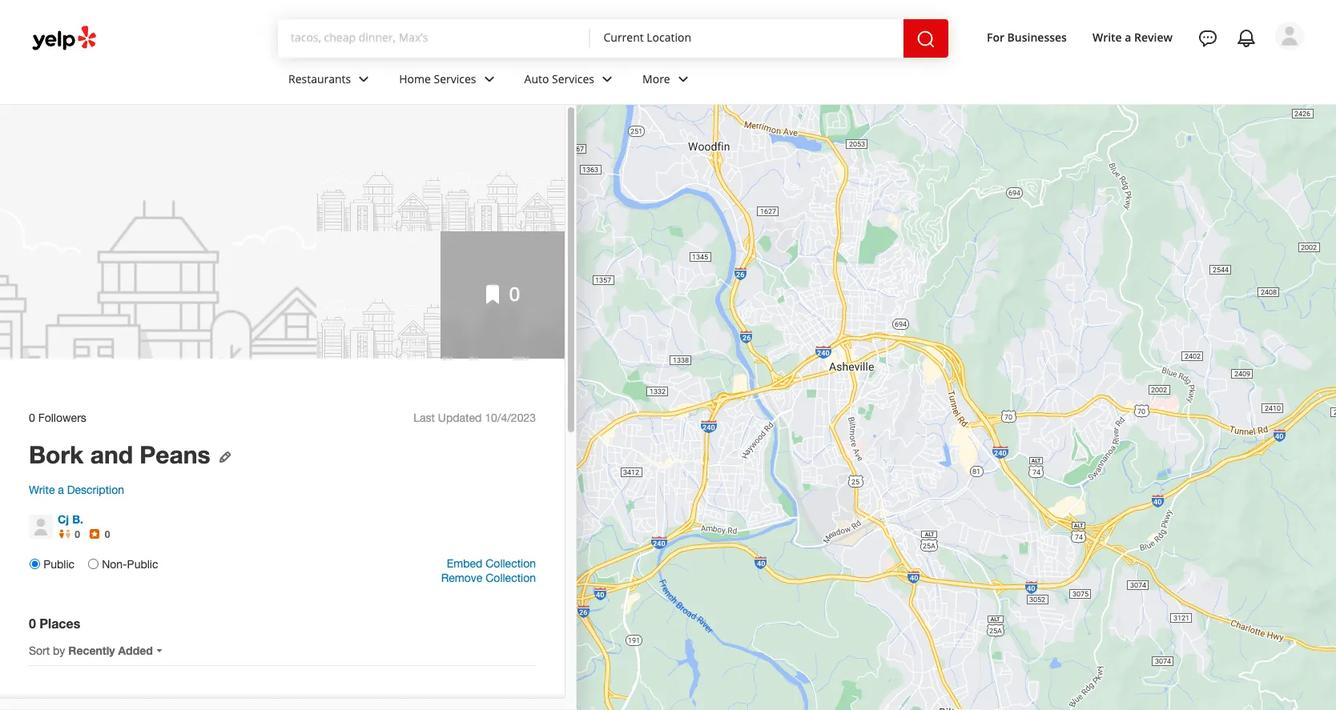 Task type: describe. For each thing, give the bounding box(es) containing it.
write for write a description
[[29, 484, 55, 497]]

for businesses
[[987, 29, 1067, 45]]

remove collection link
[[441, 572, 536, 585]]

b.
[[72, 513, 83, 526]]

sort
[[29, 645, 50, 658]]

restaurants
[[288, 71, 351, 86]]

home services link
[[386, 58, 512, 104]]

write a description
[[29, 484, 124, 497]]

messages image
[[1199, 29, 1218, 48]]

for
[[987, 29, 1005, 45]]

non-
[[102, 558, 127, 571]]

cj b.
[[58, 513, 83, 526]]

for businesses link
[[981, 23, 1074, 52]]

write for write a review
[[1093, 29, 1122, 45]]

remove
[[441, 572, 483, 585]]

non-public
[[102, 558, 158, 571]]

0 vertical spatial cj b. image
[[1276, 22, 1304, 50]]

review
[[1135, 29, 1173, 45]]

a for description
[[58, 484, 64, 497]]

auto services
[[524, 71, 595, 86]]

last updated 10/4/2023
[[414, 412, 536, 425]]

1 collection from the top
[[486, 557, 536, 570]]

by
[[53, 645, 65, 658]]

a for review
[[1125, 29, 1132, 45]]

cj b. link
[[58, 513, 83, 526]]

  text field
[[291, 30, 578, 47]]

  text field
[[604, 30, 891, 47]]

2 public from the left
[[127, 558, 158, 571]]

auto
[[524, 71, 549, 86]]

1 public from the left
[[43, 558, 75, 571]]

restaurants link
[[276, 58, 386, 104]]

peans
[[140, 441, 211, 469]]

notifications image
[[1237, 29, 1256, 48]]

0 followers
[[29, 412, 86, 425]]

write a review
[[1093, 29, 1173, 45]]

last
[[414, 412, 435, 425]]

added
[[118, 644, 153, 658]]

notifications image
[[1237, 29, 1256, 48]]

0 places
[[29, 616, 80, 631]]



Task type: vqa. For each thing, say whether or not it's contained in the screenshot.
80220 inside "4141 E 9th Ave Denver, CO 80220 Southeast"
no



Task type: locate. For each thing, give the bounding box(es) containing it.
embed
[[447, 557, 483, 570]]

map region
[[546, 0, 1337, 711]]

home services
[[399, 71, 476, 86]]

1 horizontal spatial write
[[1093, 29, 1122, 45]]

businesses
[[1008, 29, 1067, 45]]

24 chevron down v2 image right restaurants
[[354, 69, 374, 89]]

more
[[643, 71, 670, 86]]

1 horizontal spatial 24 chevron down v2 image
[[480, 69, 499, 89]]

cj b. image
[[1276, 22, 1304, 50], [29, 515, 53, 539]]

24 chevron down v2 image inside auto services link
[[598, 69, 617, 89]]

24 chevron down v2 image inside more link
[[674, 69, 693, 89]]

24 chevron down v2 image right more in the top of the page
[[674, 69, 693, 89]]

24 chevron down v2 image left auto
[[480, 69, 499, 89]]

1 horizontal spatial public
[[127, 558, 158, 571]]

0 horizontal spatial services
[[434, 71, 476, 86]]

1 horizontal spatial cj b. image
[[1276, 22, 1304, 50]]

followers
[[38, 412, 86, 425]]

0 horizontal spatial 24 chevron down v2 image
[[598, 69, 617, 89]]

write
[[1093, 29, 1122, 45], [29, 484, 55, 497]]

embed collection link
[[447, 557, 536, 570]]

services
[[434, 71, 476, 86], [552, 71, 595, 86]]

messages image
[[1199, 29, 1218, 48]]

cj b. image left cj
[[29, 515, 53, 539]]

None radio
[[30, 559, 40, 569]]

embed collection remove collection
[[441, 557, 536, 585]]

more link
[[630, 58, 706, 104]]

bork
[[29, 441, 84, 469]]

and
[[90, 441, 133, 469]]

description
[[67, 484, 124, 497]]

0
[[509, 283, 520, 305], [29, 412, 35, 425], [75, 529, 80, 541], [105, 529, 110, 541], [29, 616, 36, 631]]

services for home services
[[434, 71, 476, 86]]

10/4/2023
[[485, 412, 536, 425]]

tacos, cheap dinner, Max's text field
[[291, 30, 578, 46]]

24 chevron down v2 image for home services
[[480, 69, 499, 89]]

bork and peans
[[29, 441, 211, 469]]

sort by recently added
[[29, 644, 153, 658]]

1 horizontal spatial services
[[552, 71, 595, 86]]

places
[[40, 616, 80, 631]]

home
[[399, 71, 431, 86]]

1 vertical spatial cj b. image
[[29, 515, 53, 539]]

services for auto services
[[552, 71, 595, 86]]

24 chevron down v2 image
[[354, 69, 374, 89], [480, 69, 499, 89]]

services right home
[[434, 71, 476, 86]]

24 chevron down v2 image for more
[[674, 69, 693, 89]]

recently
[[68, 644, 115, 658]]

collection
[[486, 557, 536, 570], [486, 572, 536, 585]]

2 24 chevron down v2 image from the left
[[674, 69, 693, 89]]

24 chevron down v2 image for auto services
[[598, 69, 617, 89]]

updated
[[438, 412, 482, 425]]

write a review link
[[1086, 23, 1179, 52]]

1 vertical spatial write
[[29, 484, 55, 497]]

cj b. image right notifications icon
[[1276, 22, 1304, 50]]

1 vertical spatial a
[[58, 484, 64, 497]]

write down the bork on the left of the page
[[29, 484, 55, 497]]

2 24 chevron down v2 image from the left
[[480, 69, 499, 89]]

2 collection from the top
[[486, 572, 536, 585]]

0 vertical spatial write
[[1093, 29, 1122, 45]]

0 vertical spatial a
[[1125, 29, 1132, 45]]

None radio
[[88, 559, 99, 569]]

0 vertical spatial collection
[[486, 557, 536, 570]]

24 chevron down v2 image right auto services
[[598, 69, 617, 89]]

a left "review"
[[1125, 29, 1132, 45]]

search image
[[917, 29, 936, 49], [917, 29, 936, 49]]

1 horizontal spatial a
[[1125, 29, 1132, 45]]

write a description link
[[29, 484, 536, 498]]

write left "review"
[[1093, 29, 1122, 45]]

address, neighborhood, city, state or zip text field
[[604, 30, 891, 46]]

1 24 chevron down v2 image from the left
[[354, 69, 374, 89]]

services right auto
[[552, 71, 595, 86]]

collection down embed collection link
[[486, 572, 536, 585]]

cj
[[58, 513, 69, 526]]

a
[[1125, 29, 1132, 45], [58, 484, 64, 497]]

24 chevron down v2 image inside home services link
[[480, 69, 499, 89]]

24 chevron down v2 image for restaurants
[[354, 69, 374, 89]]

24 chevron down v2 image inside restaurants link
[[354, 69, 374, 89]]

None search field
[[278, 19, 968, 58]]

public
[[43, 558, 75, 571], [127, 558, 158, 571]]

1 24 chevron down v2 image from the left
[[598, 69, 617, 89]]

auto services link
[[512, 58, 630, 104]]

a up cj
[[58, 484, 64, 497]]

1 horizontal spatial 24 chevron down v2 image
[[674, 69, 693, 89]]

0 horizontal spatial cj b. image
[[29, 515, 53, 539]]

0 horizontal spatial 24 chevron down v2 image
[[354, 69, 374, 89]]

1 vertical spatial collection
[[486, 572, 536, 585]]

0 horizontal spatial write
[[29, 484, 55, 497]]

0 horizontal spatial public
[[43, 558, 75, 571]]

0 horizontal spatial a
[[58, 484, 64, 497]]

1 services from the left
[[434, 71, 476, 86]]

24 chevron down v2 image
[[598, 69, 617, 89], [674, 69, 693, 89]]

collection up remove collection "link"
[[486, 557, 536, 570]]

2 services from the left
[[552, 71, 595, 86]]



